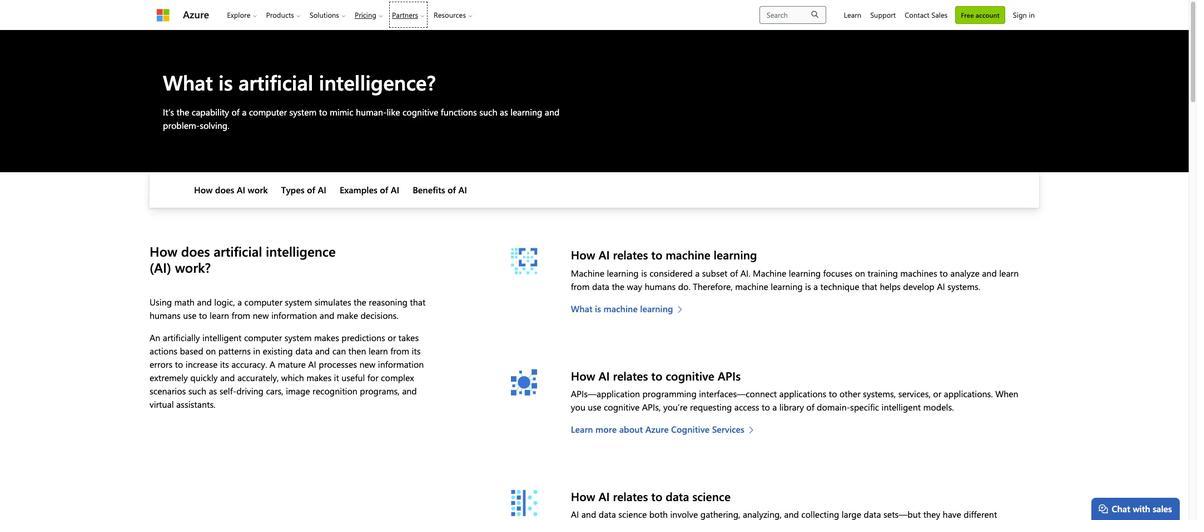 Task type: vqa. For each thing, say whether or not it's contained in the screenshot.
rightmost Also
no



Task type: describe. For each thing, give the bounding box(es) containing it.
how does ai work
[[194, 184, 268, 196]]

relates for machine
[[613, 247, 648, 263]]

ai.
[[741, 267, 751, 279]]

as inside it's the capability of a computer system to mimic human-like cognitive functions such as learning and problem-solving.
[[500, 106, 508, 118]]

way
[[627, 281, 643, 292]]

chat with sales button
[[1092, 498, 1180, 521]]

an
[[150, 332, 160, 344]]

resources
[[434, 10, 466, 19]]

intelligence?
[[319, 68, 436, 96]]

2 horizontal spatial cognitive
[[666, 368, 715, 384]]

intelligent inside 'how ai relates to cognitive apis apis—application programming interfaces—connect applications to other systems, services, or applications. when you use cognitive apis, you're requesting access to a library of domain-specific intelligent models.'
[[882, 401, 921, 413]]

explore button
[[223, 0, 262, 29]]

of inside how ai relates to machine learning machine learning is considered a subset of ai. machine learning focuses on training machines to analyze and learn from data the way humans do. therefore, machine learning is a technique that helps develop ai systems.
[[730, 267, 738, 279]]

focuses
[[824, 267, 853, 279]]

partners
[[392, 10, 418, 19]]

products button
[[262, 0, 305, 29]]

1 machine from the left
[[571, 267, 605, 279]]

a left subset
[[695, 267, 700, 279]]

requesting
[[690, 401, 732, 413]]

gathering,
[[701, 509, 741, 521]]

work
[[248, 184, 268, 196]]

services
[[712, 424, 745, 435]]

a left technique
[[814, 281, 818, 292]]

more
[[596, 424, 617, 435]]

cognitive
[[671, 424, 710, 435]]

access
[[735, 401, 760, 413]]

support
[[871, 10, 896, 19]]

with
[[1133, 503, 1151, 515]]

artificial for is
[[239, 68, 313, 96]]

have
[[943, 509, 962, 521]]

how for how ai relates to machine learning machine learning is considered a subset of ai. machine learning focuses on training machines to analyze and learn from data the way humans do. therefore, machine learning is a technique that helps develop ai systems.
[[571, 247, 596, 263]]

the inside using math and logic, a computer system simulates the reasoning that humans use to learn from new information and make decisions.
[[354, 296, 367, 308]]

is inside what is machine learning link
[[595, 303, 601, 315]]

on inside an artificially intelligent computer system makes predictions or takes actions based on patterns in existing data and can then learn from its errors to increase its accuracy. a mature ai processes new information extremely quickly and accurately, which makes it useful for complex scenarios such as self-driving cars, image recognition programs, and virtual assistants.
[[206, 345, 216, 357]]

what for what is machine learning
[[571, 303, 593, 315]]

and inside it's the capability of a computer system to mimic human-like cognitive functions such as learning and problem-solving.
[[545, 106, 560, 118]]

cognitive inside it's the capability of a computer system to mimic human-like cognitive functions such as learning and problem-solving.
[[403, 106, 439, 118]]

sales
[[932, 10, 948, 19]]

a inside it's the capability of a computer system to mimic human-like cognitive functions such as learning and problem-solving.
[[242, 106, 247, 118]]

what is machine learning
[[571, 303, 673, 315]]

what for what is artificial intelligence?
[[163, 68, 213, 96]]

like
[[387, 106, 400, 118]]

1 horizontal spatial its
[[412, 345, 421, 357]]

types of ai
[[281, 184, 326, 196]]

how ai relates to data science ai and data science both involve gathering, analyzing, and collecting large data sets—but they have different
[[571, 489, 1012, 521]]

of inside it's the capability of a computer system to mimic human-like cognitive functions such as learning and problem-solving.
[[232, 106, 240, 118]]

resources button
[[429, 0, 477, 29]]

you
[[571, 401, 586, 413]]

recognition
[[313, 385, 358, 397]]

such inside an artificially intelligent computer system makes predictions or takes actions based on patterns in existing data and can then learn from its errors to increase its accuracy. a mature ai processes new information extremely quickly and accurately, which makes it useful for complex scenarios such as self-driving cars, image recognition programs, and virtual assistants.
[[188, 385, 206, 397]]

considered
[[650, 267, 693, 279]]

free account link
[[956, 6, 1006, 24]]

0 horizontal spatial science
[[619, 509, 647, 521]]

learn link
[[840, 0, 866, 29]]

learn for learn
[[844, 10, 862, 19]]

which
[[281, 372, 304, 384]]

from inside an artificially intelligent computer system makes predictions or takes actions based on patterns in existing data and can then learn from its errors to increase its accuracy. a mature ai processes new information extremely quickly and accurately, which makes it useful for complex scenarios such as self-driving cars, image recognition programs, and virtual assistants.
[[391, 345, 409, 357]]

based
[[180, 345, 203, 357]]

such inside it's the capability of a computer system to mimic human-like cognitive functions such as learning and problem-solving.
[[480, 106, 498, 118]]

interfaces—connect
[[699, 388, 777, 400]]

of right 'examples'
[[380, 184, 388, 196]]

benefits
[[413, 184, 445, 196]]

analyzing,
[[743, 509, 782, 521]]

human-
[[356, 106, 387, 118]]

an artificially intelligent computer system makes predictions or takes actions based on patterns in existing data and can then learn from its errors to increase its accuracy. a mature ai processes new information extremely quickly and accurately, which makes it useful for complex scenarios such as self-driving cars, image recognition programs, and virtual assistants.
[[150, 332, 424, 411]]

Global search field
[[760, 6, 826, 24]]

from inside using math and logic, a computer system simulates the reasoning that humans use to learn from new information and make decisions.
[[232, 310, 250, 322]]

make
[[337, 310, 358, 322]]

data left both
[[599, 509, 616, 521]]

applications
[[780, 388, 827, 400]]

can
[[332, 345, 346, 357]]

assistants.
[[176, 399, 216, 411]]

2 machine from the left
[[753, 267, 787, 279]]

helps
[[880, 281, 901, 292]]

how ai relates to cognitive apis apis—application programming interfaces—connect applications to other systems, services, or applications. when you use cognitive apis, you're requesting access to a library of domain-specific intelligent models.
[[571, 368, 1019, 413]]

of right types
[[307, 184, 315, 196]]

the inside how ai relates to machine learning machine learning is considered a subset of ai. machine learning focuses on training machines to analyze and learn from data the way humans do. therefore, machine learning is a technique that helps develop ai systems.
[[612, 281, 625, 292]]

domain-
[[817, 401, 851, 413]]

humans inside how ai relates to machine learning machine learning is considered a subset of ai. machine learning focuses on training machines to analyze and learn from data the way humans do. therefore, machine learning is a technique that helps develop ai systems.
[[645, 281, 676, 292]]

how ai relates to machine learning machine learning is considered a subset of ai. machine learning focuses on training machines to analyze and learn from data the way humans do. therefore, machine learning is a technique that helps develop ai systems.
[[571, 247, 1019, 292]]

self-
[[220, 385, 236, 397]]

therefore,
[[693, 281, 733, 292]]

other
[[840, 388, 861, 400]]

in inside an artificially intelligent computer system makes predictions or takes actions based on patterns in existing data and can then learn from its errors to increase its accuracy. a mature ai processes new information extremely quickly and accurately, which makes it useful for complex scenarios such as self-driving cars, image recognition programs, and virtual assistants.
[[253, 345, 260, 357]]

1 horizontal spatial azure
[[646, 424, 669, 435]]

new inside using math and logic, a computer system simulates the reasoning that humans use to learn from new information and make decisions.
[[253, 310, 269, 322]]

pricing button
[[350, 0, 388, 29]]

systems,
[[863, 388, 896, 400]]

on inside how ai relates to machine learning machine learning is considered a subset of ai. machine learning focuses on training machines to analyze and learn from data the way humans do. therefore, machine learning is a technique that helps develop ai systems.
[[855, 267, 866, 279]]

problem-
[[163, 120, 200, 131]]

to left analyze
[[940, 267, 948, 279]]

free account
[[961, 10, 1000, 19]]

using
[[150, 296, 172, 308]]

mimic
[[330, 106, 354, 118]]

to inside using math and logic, a computer system simulates the reasoning that humans use to learn from new information and make decisions.
[[199, 310, 207, 322]]

computer for of
[[249, 106, 287, 118]]

applications.
[[944, 388, 993, 400]]

pricing
[[355, 10, 377, 19]]

1 horizontal spatial machine
[[666, 247, 711, 263]]

data right "large"
[[864, 509, 881, 521]]

to up domain-
[[829, 388, 837, 400]]

examples of ai link
[[340, 184, 399, 196]]

solutions button
[[305, 0, 350, 29]]

accurately,
[[237, 372, 279, 384]]

azure link
[[183, 7, 209, 22]]

artificially
[[163, 332, 200, 344]]

takes
[[399, 332, 419, 344]]

driving
[[236, 385, 264, 397]]

ai inside 'how ai relates to cognitive apis apis—application programming interfaces—connect applications to other systems, services, or applications. when you use cognitive apis, you're requesting access to a library of domain-specific intelligent models.'
[[599, 368, 610, 384]]

scenarios
[[150, 385, 186, 397]]

learn more about azure cognitive services
[[571, 424, 745, 435]]

free
[[961, 10, 974, 19]]

quickly
[[190, 372, 218, 384]]

predictions
[[342, 332, 385, 344]]

0 vertical spatial science
[[693, 489, 731, 504]]

intelligent inside an artificially intelligent computer system makes predictions or takes actions based on patterns in existing data and can then learn from its errors to increase its accuracy. a mature ai processes new information extremely quickly and accurately, which makes it useful for complex scenarios such as self-driving cars, image recognition programs, and virtual assistants.
[[202, 332, 242, 344]]

useful
[[342, 372, 365, 384]]

mature
[[278, 359, 306, 370]]



Task type: locate. For each thing, give the bounding box(es) containing it.
reasoning
[[369, 296, 408, 308]]

0 horizontal spatial such
[[188, 385, 206, 397]]

1 vertical spatial relates
[[613, 368, 648, 384]]

a inside 'how ai relates to cognitive apis apis—application programming interfaces—connect applications to other systems, services, or applications. when you use cognitive apis, you're requesting access to a library of domain-specific intelligent models.'
[[773, 401, 777, 413]]

2 horizontal spatial from
[[571, 281, 590, 292]]

on right focuses
[[855, 267, 866, 279]]

1 horizontal spatial use
[[588, 401, 602, 413]]

2 horizontal spatial the
[[612, 281, 625, 292]]

chat with sales
[[1112, 503, 1173, 515]]

of left ai.
[[730, 267, 738, 279]]

relates inside 'how ai relates to cognitive apis apis—application programming interfaces—connect applications to other systems, services, or applications. when you use cognitive apis, you're requesting access to a library of domain-specific intelligent models.'
[[613, 368, 648, 384]]

data up mature
[[295, 345, 313, 357]]

its down patterns
[[220, 359, 229, 370]]

sign in
[[1013, 10, 1035, 19]]

how for how ai relates to cognitive apis apis—application programming interfaces—connect applications to other systems, services, or applications. when you use cognitive apis, you're requesting access to a library of domain-specific intelligent models.
[[571, 368, 596, 384]]

artificial
[[239, 68, 313, 96], [214, 243, 262, 261]]

1 horizontal spatial humans
[[645, 281, 676, 292]]

humans inside using math and logic, a computer system simulates the reasoning that humans use to learn from new information and make decisions.
[[150, 310, 181, 322]]

system inside using math and logic, a computer system simulates the reasoning that humans use to learn from new information and make decisions.
[[285, 296, 312, 308]]

data
[[592, 281, 610, 292], [295, 345, 313, 357], [666, 489, 689, 504], [599, 509, 616, 521], [864, 509, 881, 521]]

1 vertical spatial science
[[619, 509, 647, 521]]

what is artificial intelligence?
[[163, 68, 436, 96]]

0 horizontal spatial in
[[253, 345, 260, 357]]

how inside 'how ai relates to cognitive apis apis—application programming interfaces—connect applications to other systems, services, or applications. when you use cognitive apis, you're requesting access to a library of domain-specific intelligent models.'
[[571, 368, 596, 384]]

computer inside using math and logic, a computer system simulates the reasoning that humans use to learn from new information and make decisions.
[[245, 296, 283, 308]]

relates
[[613, 247, 648, 263], [613, 368, 648, 384], [613, 489, 648, 504]]

1 horizontal spatial what
[[571, 303, 593, 315]]

benefits of ai link
[[413, 184, 467, 196]]

0 horizontal spatial machine
[[571, 267, 605, 279]]

2 vertical spatial learn
[[369, 345, 388, 357]]

sales
[[1153, 503, 1173, 515]]

makes up can
[[314, 332, 339, 344]]

use down math
[[183, 310, 197, 322]]

to up the artificially
[[199, 310, 207, 322]]

as left self-
[[209, 385, 217, 397]]

how inside how ai relates to machine learning machine learning is considered a subset of ai. machine learning focuses on training machines to analyze and learn from data the way humans do. therefore, machine learning is a technique that helps develop ai systems.
[[571, 247, 596, 263]]

the up the make
[[354, 296, 367, 308]]

to inside an artificially intelligent computer system makes predictions or takes actions based on patterns in existing data and can then learn from its errors to increase its accuracy. a mature ai processes new information extremely quickly and accurately, which makes it useful for complex scenarios such as self-driving cars, image recognition programs, and virtual assistants.
[[175, 359, 183, 370]]

machine up what is machine learning
[[571, 267, 605, 279]]

cognitive
[[403, 106, 439, 118], [666, 368, 715, 384], [604, 401, 640, 413]]

data inside how ai relates to machine learning machine learning is considered a subset of ai. machine learning focuses on training machines to analyze and learn from data the way humans do. therefore, machine learning is a technique that helps develop ai systems.
[[592, 281, 610, 292]]

cognitive right 'like'
[[403, 106, 439, 118]]

science left both
[[619, 509, 647, 521]]

virtual
[[150, 399, 174, 411]]

use right you
[[588, 401, 602, 413]]

artificial for does
[[214, 243, 262, 261]]

2 horizontal spatial machine
[[735, 281, 769, 292]]

0 vertical spatial what
[[163, 68, 213, 96]]

1 horizontal spatial that
[[862, 281, 878, 292]]

or inside an artificially intelligent computer system makes predictions or takes actions based on patterns in existing data and can then learn from its errors to increase its accuracy. a mature ai processes new information extremely quickly and accurately, which makes it useful for complex scenarios such as self-driving cars, image recognition programs, and virtual assistants.
[[388, 332, 396, 344]]

computer inside an artificially intelligent computer system makes predictions or takes actions based on patterns in existing data and can then learn from its errors to increase its accuracy. a mature ai processes new information extremely quickly and accurately, which makes it useful for complex scenarios such as self-driving cars, image recognition programs, and virtual assistants.
[[244, 332, 282, 344]]

0 vertical spatial cognitive
[[403, 106, 439, 118]]

0 vertical spatial makes
[[314, 332, 339, 344]]

2 vertical spatial relates
[[613, 489, 648, 504]]

it's the capability of a computer system to mimic human-like cognitive functions such as learning and problem-solving.
[[163, 106, 560, 131]]

science up gathering,
[[693, 489, 731, 504]]

do.
[[678, 281, 691, 292]]

2 vertical spatial machine
[[604, 303, 638, 315]]

the left way
[[612, 281, 625, 292]]

a
[[242, 106, 247, 118], [695, 267, 700, 279], [814, 281, 818, 292], [238, 296, 242, 308], [773, 401, 777, 413]]

as right functions
[[500, 106, 508, 118]]

in right sign
[[1029, 10, 1035, 19]]

azure inside primary element
[[183, 8, 209, 21]]

1 horizontal spatial cognitive
[[604, 401, 640, 413]]

of right capability
[[232, 106, 240, 118]]

1 vertical spatial system
[[285, 296, 312, 308]]

does
[[215, 184, 234, 196], [181, 243, 210, 261]]

systems.
[[948, 281, 981, 292]]

learn inside using math and logic, a computer system simulates the reasoning that humans use to learn from new information and make decisions.
[[210, 310, 229, 322]]

0 horizontal spatial learn
[[210, 310, 229, 322]]

ai inside an artificially intelligent computer system makes predictions or takes actions based on patterns in existing data and can then learn from its errors to increase its accuracy. a mature ai processes new information extremely quickly and accurately, which makes it useful for complex scenarios such as self-driving cars, image recognition programs, and virtual assistants.
[[308, 359, 316, 370]]

analyze
[[951, 267, 980, 279]]

0 horizontal spatial information
[[271, 310, 317, 322]]

1 vertical spatial does
[[181, 243, 210, 261]]

0 vertical spatial learn
[[1000, 267, 1019, 279]]

programs,
[[360, 385, 400, 397]]

3 relates from the top
[[613, 489, 648, 504]]

of right benefits
[[448, 184, 456, 196]]

0 vertical spatial learn
[[844, 10, 862, 19]]

new up existing
[[253, 310, 269, 322]]

system for to
[[289, 106, 317, 118]]

0 vertical spatial intelligent
[[202, 332, 242, 344]]

does left work
[[215, 184, 234, 196]]

1 horizontal spatial does
[[215, 184, 234, 196]]

of down applications
[[807, 401, 815, 413]]

1 vertical spatial in
[[253, 345, 260, 357]]

data up what is machine learning
[[592, 281, 610, 292]]

it's
[[163, 106, 174, 118]]

sign
[[1013, 10, 1027, 19]]

cognitive up programming
[[666, 368, 715, 384]]

develop
[[904, 281, 935, 292]]

0 horizontal spatial learn
[[571, 424, 593, 435]]

1 vertical spatial such
[[188, 385, 206, 397]]

learning inside it's the capability of a computer system to mimic human-like cognitive functions such as learning and problem-solving.
[[511, 106, 543, 118]]

to inside the how ai relates to data science ai and data science both involve gathering, analyzing, and collecting large data sets—but they have different
[[652, 489, 663, 504]]

learn left the support
[[844, 10, 862, 19]]

existing
[[263, 345, 293, 357]]

that
[[862, 281, 878, 292], [410, 296, 426, 308]]

computer up existing
[[244, 332, 282, 344]]

0 vertical spatial that
[[862, 281, 878, 292]]

0 horizontal spatial cognitive
[[403, 106, 439, 118]]

0 vertical spatial in
[[1029, 10, 1035, 19]]

0 vertical spatial the
[[177, 106, 189, 118]]

0 vertical spatial or
[[388, 332, 396, 344]]

the up problem-
[[177, 106, 189, 118]]

humans down using
[[150, 310, 181, 322]]

2 relates from the top
[[613, 368, 648, 384]]

0 vertical spatial computer
[[249, 106, 287, 118]]

0 horizontal spatial or
[[388, 332, 396, 344]]

what is machine learning link
[[571, 302, 689, 316]]

math
[[174, 296, 195, 308]]

from inside how ai relates to machine learning machine learning is considered a subset of ai. machine learning focuses on training machines to analyze and learn from data the way humans do. therefore, machine learning is a technique that helps develop ai systems.
[[571, 281, 590, 292]]

a inside using math and logic, a computer system simulates the reasoning that humans use to learn from new information and make decisions.
[[238, 296, 242, 308]]

about
[[619, 424, 643, 435]]

or inside 'how ai relates to cognitive apis apis—application programming interfaces—connect applications to other systems, services, or applications. when you use cognitive apis, you're requesting access to a library of domain-specific intelligent models.'
[[934, 388, 942, 400]]

does for artificial
[[181, 243, 210, 261]]

a right logic,
[[238, 296, 242, 308]]

0 horizontal spatial its
[[220, 359, 229, 370]]

explore
[[227, 10, 251, 19]]

sign in link
[[1009, 0, 1040, 29]]

or left takes
[[388, 332, 396, 344]]

artificial inside the how does artificial intelligence (ai) work?
[[214, 243, 262, 261]]

0 vertical spatial information
[[271, 310, 317, 322]]

2 vertical spatial from
[[391, 345, 409, 357]]

machine
[[571, 267, 605, 279], [753, 267, 787, 279]]

is
[[219, 68, 233, 96], [641, 267, 647, 279], [805, 281, 811, 292], [595, 303, 601, 315]]

learn inside an artificially intelligent computer system makes predictions or takes actions based on patterns in existing data and can then learn from its errors to increase its accuracy. a mature ai processes new information extremely quickly and accurately, which makes it useful for complex scenarios such as self-driving cars, image recognition programs, and virtual assistants.
[[369, 345, 388, 357]]

use inside 'how ai relates to cognitive apis apis—application programming interfaces—connect applications to other systems, services, or applications. when you use cognitive apis, you're requesting access to a library of domain-specific intelligent models.'
[[588, 401, 602, 413]]

that down training
[[862, 281, 878, 292]]

that right reasoning
[[410, 296, 426, 308]]

data inside an artificially intelligent computer system makes predictions or takes actions based on patterns in existing data and can then learn from its errors to increase its accuracy. a mature ai processes new information extremely quickly and accurately, which makes it useful for complex scenarios such as self-driving cars, image recognition programs, and virtual assistants.
[[295, 345, 313, 357]]

humans
[[645, 281, 676, 292], [150, 310, 181, 322]]

1 vertical spatial learn
[[571, 424, 593, 435]]

actions
[[150, 345, 177, 357]]

types
[[281, 184, 305, 196]]

1 vertical spatial from
[[232, 310, 250, 322]]

0 vertical spatial as
[[500, 106, 508, 118]]

1 horizontal spatial machine
[[753, 267, 787, 279]]

system up existing
[[285, 332, 312, 344]]

capability
[[192, 106, 229, 118]]

cognitive down apis—application
[[604, 401, 640, 413]]

simulates
[[315, 296, 351, 308]]

0 horizontal spatial intelligent
[[202, 332, 242, 344]]

from down takes
[[391, 345, 409, 357]]

computer right logic,
[[245, 296, 283, 308]]

1 vertical spatial machine
[[735, 281, 769, 292]]

learn down logic,
[[210, 310, 229, 322]]

learn right analyze
[[1000, 267, 1019, 279]]

as inside an artificially intelligent computer system makes predictions or takes actions based on patterns in existing data and can then learn from its errors to increase its accuracy. a mature ai processes new information extremely quickly and accurately, which makes it useful for complex scenarios such as self-driving cars, image recognition programs, and virtual assistants.
[[209, 385, 217, 397]]

involve
[[671, 509, 698, 521]]

0 horizontal spatial azure
[[183, 8, 209, 21]]

its
[[412, 345, 421, 357], [220, 359, 229, 370]]

relates for cognitive
[[613, 368, 648, 384]]

models.
[[924, 401, 954, 413]]

to up considered
[[652, 247, 663, 263]]

data up the 'involve'
[[666, 489, 689, 504]]

both
[[650, 509, 668, 521]]

computer down "what is artificial intelligence?"
[[249, 106, 287, 118]]

the inside it's the capability of a computer system to mimic human-like cognitive functions such as learning and problem-solving.
[[177, 106, 189, 118]]

system left 'simulates'
[[285, 296, 312, 308]]

types of ai link
[[281, 184, 326, 196]]

humans down considered
[[645, 281, 676, 292]]

0 horizontal spatial that
[[410, 296, 426, 308]]

how does artificial intelligence (ai) work?
[[150, 243, 336, 277]]

it
[[334, 372, 339, 384]]

how inside the how ai relates to data science ai and data science both involve gathering, analyzing, and collecting large data sets—but they have different
[[571, 489, 596, 504]]

how for how does artificial intelligence (ai) work?
[[150, 243, 178, 261]]

use inside using math and logic, a computer system simulates the reasoning that humans use to learn from new information and make decisions.
[[183, 310, 197, 322]]

1 horizontal spatial as
[[500, 106, 508, 118]]

to right access
[[762, 401, 770, 413]]

you're
[[664, 401, 688, 413]]

machine down way
[[604, 303, 638, 315]]

0 vertical spatial does
[[215, 184, 234, 196]]

machine down ai.
[[735, 281, 769, 292]]

1 vertical spatial azure
[[646, 424, 669, 435]]

primary element
[[150, 0, 484, 29]]

0 horizontal spatial what
[[163, 68, 213, 96]]

0 vertical spatial from
[[571, 281, 590, 292]]

system down "what is artificial intelligence?"
[[289, 106, 317, 118]]

computer for logic,
[[245, 296, 283, 308]]

and
[[545, 106, 560, 118], [982, 267, 997, 279], [197, 296, 212, 308], [320, 310, 335, 322], [315, 345, 330, 357], [220, 372, 235, 384], [402, 385, 417, 397], [582, 509, 596, 521], [784, 509, 799, 521]]

partners button
[[388, 0, 429, 29]]

image
[[286, 385, 310, 397]]

1 vertical spatial humans
[[150, 310, 181, 322]]

how does ai work link
[[194, 184, 268, 196]]

1 relates from the top
[[613, 247, 648, 263]]

1 horizontal spatial learn
[[369, 345, 388, 357]]

how for how does ai work
[[194, 184, 213, 196]]

relates for data
[[613, 489, 648, 504]]

0 horizontal spatial new
[[253, 310, 269, 322]]

information inside using math and logic, a computer system simulates the reasoning that humans use to learn from new information and make decisions.
[[271, 310, 317, 322]]

learn down you
[[571, 424, 593, 435]]

different
[[964, 509, 998, 521]]

such right functions
[[480, 106, 498, 118]]

the
[[177, 106, 189, 118], [612, 281, 625, 292], [354, 296, 367, 308]]

intelligent
[[202, 332, 242, 344], [882, 401, 921, 413]]

relates inside the how ai relates to data science ai and data science both involve gathering, analyzing, and collecting large data sets—but they have different
[[613, 489, 648, 504]]

that inside how ai relates to machine learning machine learning is considered a subset of ai. machine learning focuses on training machines to analyze and learn from data the way humans do. therefore, machine learning is a technique that helps develop ai systems.
[[862, 281, 878, 292]]

0 vertical spatial machine
[[666, 247, 711, 263]]

training
[[868, 267, 898, 279]]

does right the (ai)
[[181, 243, 210, 261]]

such
[[480, 106, 498, 118], [188, 385, 206, 397]]

how for how ai relates to data science ai and data science both involve gathering, analyzing, and collecting large data sets—but they have different
[[571, 489, 596, 504]]

contact sales
[[905, 10, 948, 19]]

to inside it's the capability of a computer system to mimic human-like cognitive functions such as learning and problem-solving.
[[319, 106, 327, 118]]

2 vertical spatial system
[[285, 332, 312, 344]]

computer inside it's the capability of a computer system to mimic human-like cognitive functions such as learning and problem-solving.
[[249, 106, 287, 118]]

1 vertical spatial what
[[571, 303, 593, 315]]

0 horizontal spatial does
[[181, 243, 210, 261]]

that inside using math and logic, a computer system simulates the reasoning that humans use to learn from new information and make decisions.
[[410, 296, 426, 308]]

then
[[349, 345, 366, 357]]

patterns
[[218, 345, 251, 357]]

0 vertical spatial relates
[[613, 247, 648, 263]]

1 vertical spatial as
[[209, 385, 217, 397]]

contact sales link
[[901, 0, 952, 29]]

1 horizontal spatial science
[[693, 489, 731, 504]]

using math and logic, a computer system simulates the reasoning that humans use to learn from new information and make decisions.
[[150, 296, 426, 322]]

to up both
[[652, 489, 663, 504]]

logic,
[[214, 296, 235, 308]]

what
[[163, 68, 213, 96], [571, 303, 593, 315]]

makes left it
[[307, 372, 332, 384]]

from up what is machine learning
[[571, 281, 590, 292]]

1 vertical spatial that
[[410, 296, 426, 308]]

information up complex
[[378, 359, 424, 370]]

from down logic,
[[232, 310, 250, 322]]

new inside an artificially intelligent computer system makes predictions or takes actions based on patterns in existing data and can then learn from its errors to increase its accuracy. a mature ai processes new information extremely quickly and accurately, which makes it useful for complex scenarios such as self-driving cars, image recognition programs, and virtual assistants.
[[360, 359, 376, 370]]

processes
[[319, 359, 357, 370]]

such up the assistants.
[[188, 385, 206, 397]]

to up extremely
[[175, 359, 183, 370]]

0 vertical spatial such
[[480, 106, 498, 118]]

0 vertical spatial on
[[855, 267, 866, 279]]

relates inside how ai relates to machine learning machine learning is considered a subset of ai. machine learning focuses on training machines to analyze and learn from data the way humans do. therefore, machine learning is a technique that helps develop ai systems.
[[613, 247, 648, 263]]

learn inside how ai relates to machine learning machine learning is considered a subset of ai. machine learning focuses on training machines to analyze and learn from data the way humans do. therefore, machine learning is a technique that helps develop ai systems.
[[1000, 267, 1019, 279]]

support link
[[866, 0, 901, 29]]

on up increase
[[206, 345, 216, 357]]

1 horizontal spatial in
[[1029, 10, 1035, 19]]

information inside an artificially intelligent computer system makes predictions or takes actions based on patterns in existing data and can then learn from its errors to increase its accuracy. a mature ai processes new information extremely quickly and accurately, which makes it useful for complex scenarios such as self-driving cars, image recognition programs, and virtual assistants.
[[378, 359, 424, 370]]

as
[[500, 106, 508, 118], [209, 385, 217, 397]]

machine up considered
[[666, 247, 711, 263]]

sets—but
[[884, 509, 921, 521]]

1 horizontal spatial on
[[855, 267, 866, 279]]

they
[[924, 509, 941, 521]]

1 vertical spatial artificial
[[214, 243, 262, 261]]

1 vertical spatial intelligent
[[882, 401, 921, 413]]

1 vertical spatial the
[[612, 281, 625, 292]]

does inside the how does artificial intelligence (ai) work?
[[181, 243, 210, 261]]

of inside 'how ai relates to cognitive apis apis—application programming interfaces—connect applications to other systems, services, or applications. when you use cognitive apis, you're requesting access to a library of domain-specific intelligent models.'
[[807, 401, 815, 413]]

makes
[[314, 332, 339, 344], [307, 372, 332, 384]]

1 vertical spatial on
[[206, 345, 216, 357]]

0 vertical spatial use
[[183, 310, 197, 322]]

specific
[[851, 401, 880, 413]]

0 vertical spatial azure
[[183, 8, 209, 21]]

chat
[[1112, 503, 1131, 515]]

1 horizontal spatial information
[[378, 359, 424, 370]]

azure left explore at the top of page
[[183, 8, 209, 21]]

a left the 'library'
[[773, 401, 777, 413]]

0 vertical spatial its
[[412, 345, 421, 357]]

1 vertical spatial information
[[378, 359, 424, 370]]

azure down the apis,
[[646, 424, 669, 435]]

to up programming
[[652, 368, 663, 384]]

ai
[[237, 184, 245, 196], [318, 184, 326, 196], [391, 184, 399, 196], [459, 184, 467, 196], [599, 247, 610, 263], [937, 281, 945, 292], [308, 359, 316, 370], [599, 368, 610, 384], [599, 489, 610, 504], [571, 509, 579, 521]]

and inside how ai relates to machine learning machine learning is considered a subset of ai. machine learning focuses on training machines to analyze and learn from data the way humans do. therefore, machine learning is a technique that helps develop ai systems.
[[982, 267, 997, 279]]

1 vertical spatial cognitive
[[666, 368, 715, 384]]

does for ai
[[215, 184, 234, 196]]

1 vertical spatial makes
[[307, 372, 332, 384]]

its down takes
[[412, 345, 421, 357]]

in up accuracy.
[[253, 345, 260, 357]]

1 vertical spatial computer
[[245, 296, 283, 308]]

learn down predictions
[[369, 345, 388, 357]]

2 vertical spatial the
[[354, 296, 367, 308]]

how inside the how does artificial intelligence (ai) work?
[[150, 243, 178, 261]]

intelligent up patterns
[[202, 332, 242, 344]]

of
[[232, 106, 240, 118], [307, 184, 315, 196], [380, 184, 388, 196], [448, 184, 456, 196], [730, 267, 738, 279], [807, 401, 815, 413]]

science
[[693, 489, 731, 504], [619, 509, 647, 521]]

a right capability
[[242, 106, 247, 118]]

1 horizontal spatial from
[[391, 345, 409, 357]]

new up for
[[360, 359, 376, 370]]

system for simulates
[[285, 296, 312, 308]]

0 horizontal spatial from
[[232, 310, 250, 322]]

1 vertical spatial or
[[934, 388, 942, 400]]

0 vertical spatial artificial
[[239, 68, 313, 96]]

0 horizontal spatial machine
[[604, 303, 638, 315]]

Search azure.com text field
[[760, 6, 826, 24]]

1 vertical spatial learn
[[210, 310, 229, 322]]

to left mimic
[[319, 106, 327, 118]]

solving.
[[200, 120, 230, 131]]

use
[[183, 310, 197, 322], [588, 401, 602, 413]]

intelligent down services,
[[882, 401, 921, 413]]

2 vertical spatial computer
[[244, 332, 282, 344]]

information up existing
[[271, 310, 317, 322]]

machine right ai.
[[753, 267, 787, 279]]

increase
[[186, 359, 218, 370]]

examples
[[340, 184, 378, 196]]

0 horizontal spatial use
[[183, 310, 197, 322]]

1 horizontal spatial such
[[480, 106, 498, 118]]

complex
[[381, 372, 414, 384]]

in
[[1029, 10, 1035, 19], [253, 345, 260, 357]]

0 vertical spatial system
[[289, 106, 317, 118]]

or up the models.
[[934, 388, 942, 400]]

learn for learn more about azure cognitive services
[[571, 424, 593, 435]]

1 horizontal spatial or
[[934, 388, 942, 400]]

1 horizontal spatial new
[[360, 359, 376, 370]]

system inside an artificially intelligent computer system makes predictions or takes actions based on patterns in existing data and can then learn from its errors to increase its accuracy. a mature ai processes new information extremely quickly and accurately, which makes it useful for complex scenarios such as self-driving cars, image recognition programs, and virtual assistants.
[[285, 332, 312, 344]]

system inside it's the capability of a computer system to mimic human-like cognitive functions such as learning and problem-solving.
[[289, 106, 317, 118]]

intelligence
[[266, 243, 336, 261]]

0 horizontal spatial the
[[177, 106, 189, 118]]



